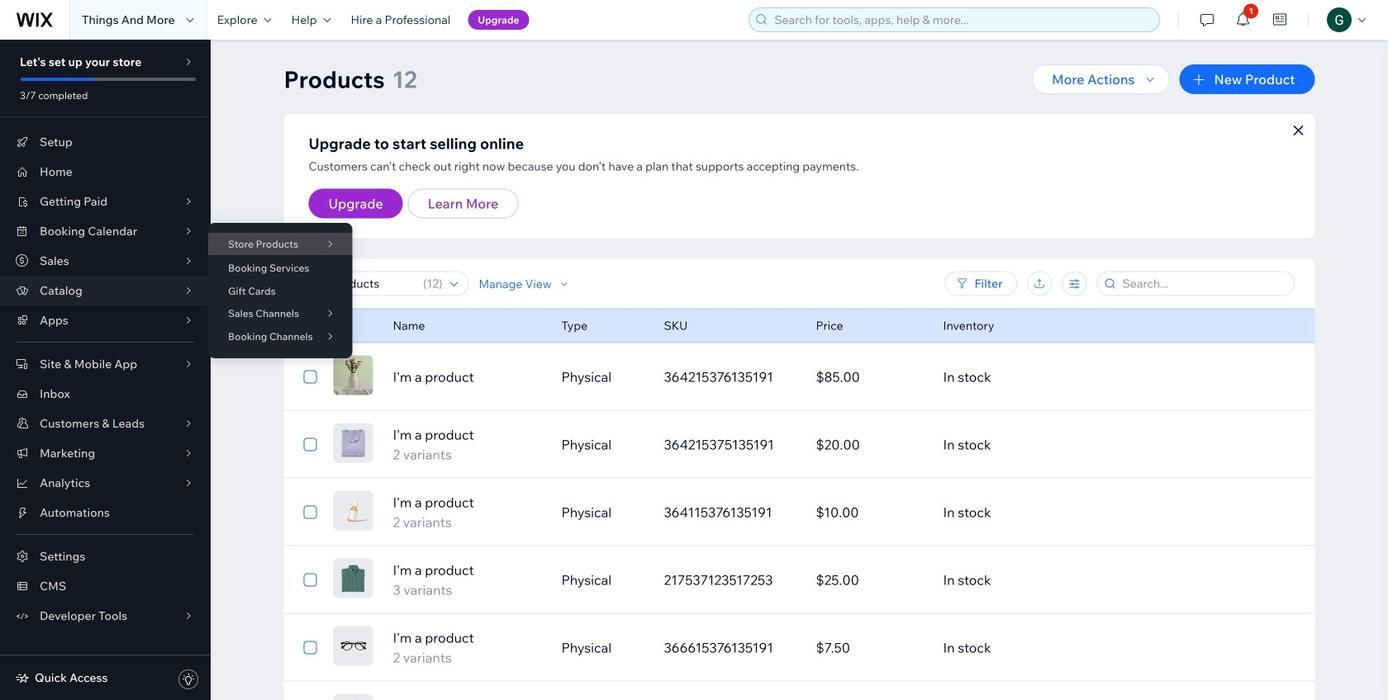 Task type: vqa. For each thing, say whether or not it's contained in the screenshot.
number field at the bottom
no



Task type: describe. For each thing, give the bounding box(es) containing it.
sidebar element
[[0, 40, 211, 701]]

Search for tools, apps, help & more... field
[[770, 8, 1155, 31]]



Task type: locate. For each thing, give the bounding box(es) containing it.
None checkbox
[[304, 316, 317, 336], [304, 367, 317, 387], [304, 435, 317, 455], [304, 503, 317, 523], [304, 571, 317, 591], [304, 316, 317, 336], [304, 367, 317, 387], [304, 435, 317, 455], [304, 503, 317, 523], [304, 571, 317, 591]]

Unsaved view field
[[310, 272, 418, 296]]

None checkbox
[[304, 639, 317, 658]]

Search... field
[[1118, 272, 1290, 296]]



